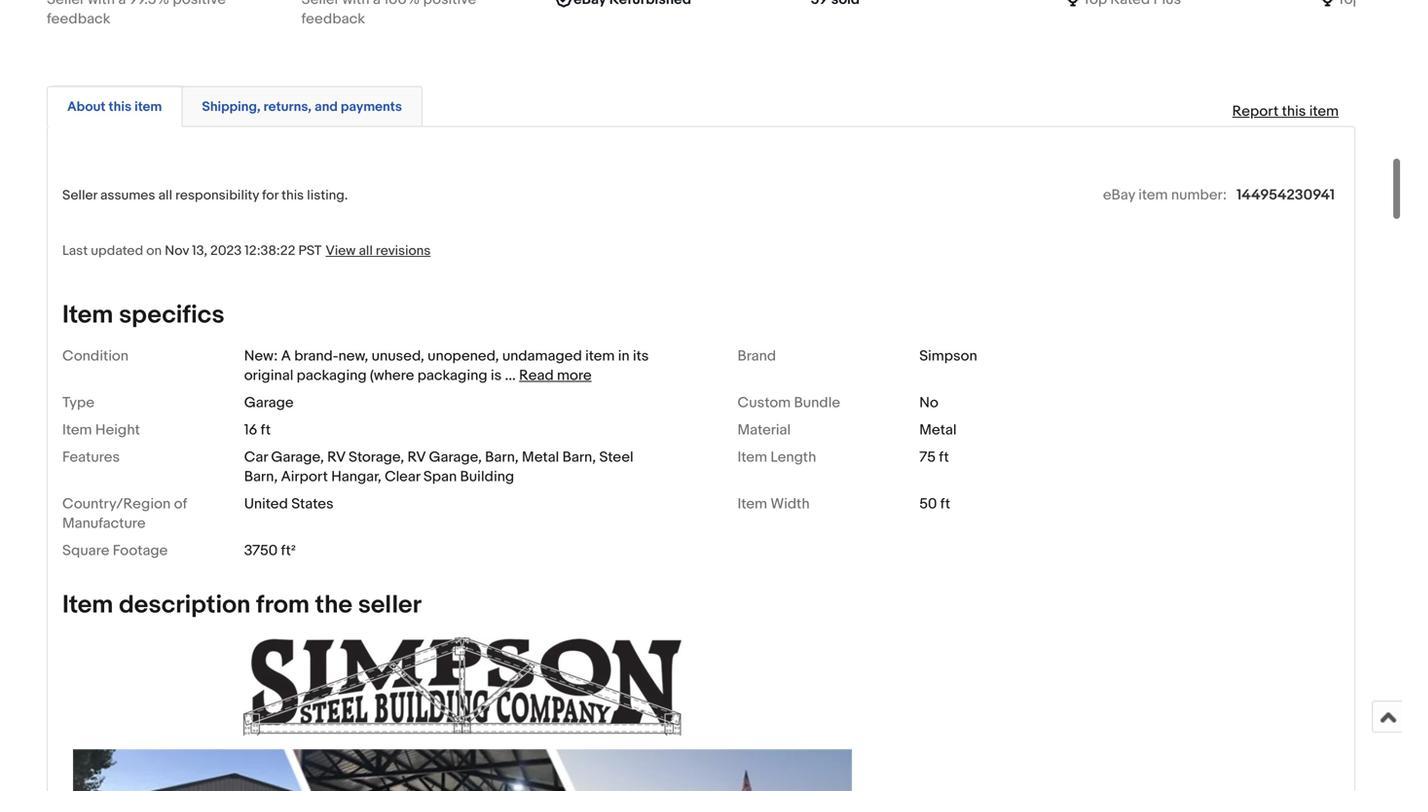 Task type: locate. For each thing, give the bounding box(es) containing it.
responsibility
[[175, 188, 259, 204]]

footage
[[113, 542, 168, 560]]

100%
[[384, 0, 420, 8]]

a for 100%
[[373, 0, 381, 8]]

positive inside seller with a 100% positive feedback
[[423, 0, 476, 8]]

with left 99.5%
[[88, 0, 115, 8]]

custom
[[738, 394, 791, 412]]

united states
[[244, 495, 334, 513]]

75 ft
[[919, 449, 949, 466]]

ft
[[261, 421, 271, 439], [939, 449, 949, 466], [940, 495, 950, 513]]

this inside button
[[109, 99, 131, 116]]

ft right 16
[[261, 421, 271, 439]]

a
[[118, 0, 126, 8], [373, 0, 381, 8]]

50
[[919, 495, 937, 513]]

description
[[119, 590, 251, 621]]

item up condition
[[62, 300, 113, 330]]

1 horizontal spatial packaging
[[417, 367, 487, 384]]

a inside seller with a 100% positive feedback
[[373, 0, 381, 8]]

2 feedback from the left
[[301, 10, 365, 28]]

this right "report"
[[1282, 103, 1306, 120]]

1 horizontal spatial garage,
[[429, 449, 482, 466]]

3750
[[244, 542, 278, 560]]

seller inside seller with a 99.5% positive feedback
[[47, 0, 84, 8]]

about this item
[[67, 99, 162, 116]]

0 horizontal spatial this
[[109, 99, 131, 116]]

all
[[158, 188, 172, 204], [359, 243, 373, 260]]

packaging down unopened,
[[417, 367, 487, 384]]

all right assumes at top
[[158, 188, 172, 204]]

seller with a 99.5% positive feedback
[[47, 0, 229, 28]]

new:
[[244, 347, 278, 365]]

1 a from the left
[[118, 0, 126, 8]]

states
[[291, 495, 334, 513]]

item for item specifics
[[62, 300, 113, 330]]

garage, up the span
[[429, 449, 482, 466]]

0 horizontal spatial rv
[[327, 449, 345, 466]]

2 positive from the left
[[423, 0, 476, 8]]

length
[[771, 449, 816, 466]]

ebay
[[1103, 187, 1135, 204]]

2 a from the left
[[373, 0, 381, 8]]

seller left assumes at top
[[62, 188, 97, 204]]

item left the "width" on the right bottom of page
[[738, 495, 767, 513]]

rv up clear
[[408, 449, 426, 466]]

2 packaging from the left
[[417, 367, 487, 384]]

barn, down car
[[244, 468, 278, 486]]

shipping, returns, and payments button
[[202, 98, 402, 116]]

0 vertical spatial all
[[158, 188, 172, 204]]

None text field
[[574, 0, 691, 9], [811, 0, 860, 9], [1083, 0, 1181, 9], [574, 0, 691, 9], [811, 0, 860, 9], [1083, 0, 1181, 9]]

with for 99.5%
[[88, 0, 115, 8]]

a left 99.5%
[[118, 0, 126, 8]]

1 with from the left
[[88, 0, 115, 8]]

0 horizontal spatial a
[[118, 0, 126, 8]]

seller with a 100% positive feedback link
[[301, 0, 537, 29]]

feedback inside seller with a 99.5% positive feedback
[[47, 10, 111, 28]]

0 horizontal spatial all
[[158, 188, 172, 204]]

seller left 100%
[[301, 0, 339, 8]]

tab list containing about this item
[[47, 82, 1355, 127]]

rv up hangar,
[[327, 449, 345, 466]]

payments
[[341, 99, 402, 116]]

garage,
[[271, 449, 324, 466], [429, 449, 482, 466]]

seller
[[47, 0, 84, 8], [301, 0, 339, 8], [62, 188, 97, 204]]

1 horizontal spatial positive
[[423, 0, 476, 8]]

0 horizontal spatial packaging
[[297, 367, 367, 384]]

type
[[62, 394, 95, 412]]

listing.
[[307, 188, 348, 204]]

1 vertical spatial metal
[[522, 449, 559, 466]]

new,
[[338, 347, 368, 365]]

seller left 99.5%
[[47, 0, 84, 8]]

2 vertical spatial ft
[[940, 495, 950, 513]]

0 horizontal spatial with
[[88, 0, 115, 8]]

ft for 16 ft
[[261, 421, 271, 439]]

with
[[88, 0, 115, 8], [342, 0, 370, 8]]

for
[[262, 188, 278, 204]]

1 horizontal spatial all
[[359, 243, 373, 260]]

1 vertical spatial all
[[359, 243, 373, 260]]

75
[[919, 449, 936, 466]]

2 with from the left
[[342, 0, 370, 8]]

1 horizontal spatial metal
[[919, 421, 957, 439]]

building
[[460, 468, 514, 486]]

...
[[505, 367, 516, 384]]

this right "for" on the top left of page
[[281, 188, 304, 204]]

1 horizontal spatial rv
[[408, 449, 426, 466]]

metal up 75 ft
[[919, 421, 957, 439]]

None text field
[[1338, 0, 1402, 9]]

1 horizontal spatial a
[[373, 0, 381, 8]]

1 vertical spatial ft
[[939, 449, 949, 466]]

0 vertical spatial metal
[[919, 421, 957, 439]]

a
[[281, 347, 291, 365]]

item down type
[[62, 421, 92, 439]]

seller with a 100% positive feedback
[[301, 0, 480, 28]]

ft²
[[281, 542, 296, 560]]

country/region of manufacture
[[62, 495, 187, 532]]

this right about at the top of page
[[109, 99, 131, 116]]

with inside seller with a 100% positive feedback
[[342, 0, 370, 8]]

feedback inside seller with a 100% positive feedback
[[301, 10, 365, 28]]

packaging down brand-
[[297, 367, 367, 384]]

barn, left steel
[[562, 449, 596, 466]]

item for item length
[[738, 449, 767, 466]]

with inside seller with a 99.5% positive feedback
[[88, 0, 115, 8]]

positive right 99.5%
[[173, 0, 226, 8]]

a left 100%
[[373, 0, 381, 8]]

0 horizontal spatial positive
[[173, 0, 226, 8]]

positive
[[173, 0, 226, 8], [423, 0, 476, 8]]

1 horizontal spatial with
[[342, 0, 370, 8]]

united
[[244, 495, 288, 513]]

item down square
[[62, 590, 113, 621]]

view
[[326, 243, 356, 260]]

airport
[[281, 468, 328, 486]]

item description from the seller
[[62, 590, 422, 621]]

0 vertical spatial ft
[[261, 421, 271, 439]]

feedback up about at the top of page
[[47, 10, 111, 28]]

144954230941
[[1237, 187, 1335, 204]]

returns,
[[264, 99, 312, 116]]

0 horizontal spatial garage,
[[271, 449, 324, 466]]

1 feedback from the left
[[47, 10, 111, 28]]

item down material
[[738, 449, 767, 466]]

positive right 100%
[[423, 0, 476, 8]]

item right about at the top of page
[[135, 99, 162, 116]]

view all revisions link
[[322, 242, 431, 260]]

ft right 50
[[940, 495, 950, 513]]

feedback up the and
[[301, 10, 365, 28]]

number:
[[1171, 187, 1227, 204]]

feedback for seller with a 100% positive feedback
[[301, 10, 365, 28]]

rv
[[327, 449, 345, 466], [408, 449, 426, 466]]

1 horizontal spatial feedback
[[301, 10, 365, 28]]

ft for 75 ft
[[939, 449, 949, 466]]

2 horizontal spatial this
[[1282, 103, 1306, 120]]

0 horizontal spatial feedback
[[47, 10, 111, 28]]

1 horizontal spatial this
[[281, 188, 304, 204]]

from
[[256, 590, 310, 621]]

seller inside seller with a 100% positive feedback
[[301, 0, 339, 8]]

features
[[62, 449, 120, 466]]

bundle
[[794, 394, 840, 412]]

item left the in
[[585, 347, 615, 365]]

new: a brand-new, unused, unopened, undamaged item in its original packaging (where packaging is ...
[[244, 347, 649, 384]]

item
[[135, 99, 162, 116], [1309, 103, 1339, 120], [1139, 187, 1168, 204], [585, 347, 615, 365]]

metal left steel
[[522, 449, 559, 466]]

all right view
[[359, 243, 373, 260]]

revisions
[[376, 243, 431, 260]]

positive for 99.5%
[[173, 0, 226, 8]]

shipping,
[[202, 99, 261, 116]]

0 horizontal spatial metal
[[522, 449, 559, 466]]

2 rv from the left
[[408, 449, 426, 466]]

positive inside seller with a 99.5% positive feedback
[[173, 0, 226, 8]]

ft right '75'
[[939, 449, 949, 466]]

barn,
[[485, 449, 519, 466], [562, 449, 596, 466], [244, 468, 278, 486]]

1 positive from the left
[[173, 0, 226, 8]]

seller
[[358, 590, 422, 621]]

feedback for seller with a 99.5% positive feedback
[[47, 10, 111, 28]]

tab list
[[47, 82, 1355, 127]]

garage, up airport
[[271, 449, 324, 466]]

square footage
[[62, 542, 168, 560]]

item for item height
[[62, 421, 92, 439]]

barn, up 'building'
[[485, 449, 519, 466]]

read more button
[[519, 367, 592, 384]]

with left 100%
[[342, 0, 370, 8]]

a inside seller with a 99.5% positive feedback
[[118, 0, 126, 8]]



Task type: vqa. For each thing, say whether or not it's contained in the screenshot.


Task type: describe. For each thing, give the bounding box(es) containing it.
undamaged
[[502, 347, 582, 365]]

manufacture
[[62, 515, 146, 532]]

1 horizontal spatial barn,
[[485, 449, 519, 466]]

50 ft
[[919, 495, 950, 513]]

country/region
[[62, 495, 171, 513]]

item for item width
[[738, 495, 767, 513]]

pst
[[298, 243, 322, 260]]

item inside button
[[135, 99, 162, 116]]

unused,
[[372, 347, 424, 365]]

1 packaging from the left
[[297, 367, 367, 384]]

item height
[[62, 421, 140, 439]]

a for 99.5%
[[118, 0, 126, 8]]

read
[[519, 367, 554, 384]]

13,
[[192, 243, 207, 260]]

in
[[618, 347, 630, 365]]

item inside new: a brand-new, unused, unopened, undamaged item in its original packaging (where packaging is ...
[[585, 347, 615, 365]]

nov
[[165, 243, 189, 260]]

item right ebay
[[1139, 187, 1168, 204]]

no
[[919, 394, 939, 412]]

the
[[315, 590, 352, 621]]

2023
[[210, 243, 242, 260]]

this for about
[[109, 99, 131, 116]]

about this item button
[[67, 98, 162, 116]]

brand
[[738, 347, 776, 365]]

Seller with a 99.5% positive feedback text field
[[47, 0, 282, 29]]

Seller with a 100% positive feedback text field
[[301, 0, 537, 29]]

updated
[[91, 243, 143, 260]]

is
[[491, 367, 502, 384]]

last updated on nov 13, 2023 12:38:22 pst view all revisions
[[62, 243, 431, 260]]

width
[[771, 495, 810, 513]]

its
[[633, 347, 649, 365]]

material
[[738, 421, 791, 439]]

seller for seller assumes all responsibility for this listing.
[[62, 188, 97, 204]]

car garage, rv storage, rv garage, barn, metal barn, steel barn, airport hangar, clear span building
[[244, 449, 633, 486]]

ebay item number: 144954230941
[[1103, 187, 1335, 204]]

and
[[315, 99, 338, 116]]

condition
[[62, 347, 129, 365]]

steel
[[599, 449, 633, 466]]

1 garage, from the left
[[271, 449, 324, 466]]

brand-
[[294, 347, 338, 365]]

2 garage, from the left
[[429, 449, 482, 466]]

seller for seller with a 100% positive feedback
[[301, 0, 339, 8]]

0 horizontal spatial barn,
[[244, 468, 278, 486]]

3750 ft²
[[244, 542, 296, 560]]

shipping, returns, and payments
[[202, 99, 402, 116]]

item length
[[738, 449, 816, 466]]

original
[[244, 367, 293, 384]]

last
[[62, 243, 88, 260]]

(where
[[370, 367, 414, 384]]

99.5%
[[129, 0, 169, 8]]

height
[[95, 421, 140, 439]]

positive for 100%
[[423, 0, 476, 8]]

with for 100%
[[342, 0, 370, 8]]

seller with a 99.5% positive feedback link
[[47, 0, 282, 29]]

read more
[[519, 367, 592, 384]]

assumes
[[100, 188, 155, 204]]

metal inside the car garage, rv storage, rv garage, barn, metal barn, steel barn, airport hangar, clear span building
[[522, 449, 559, 466]]

1 rv from the left
[[327, 449, 345, 466]]

item for item description from the seller
[[62, 590, 113, 621]]

ft for 50 ft
[[940, 495, 950, 513]]

12:38:22
[[245, 243, 295, 260]]

simpson
[[919, 347, 977, 365]]

about
[[67, 99, 106, 116]]

car
[[244, 449, 268, 466]]

hangar,
[[331, 468, 381, 486]]

clear
[[385, 468, 420, 486]]

unopened,
[[428, 347, 499, 365]]

of
[[174, 495, 187, 513]]

16
[[244, 421, 257, 439]]

specifics
[[119, 300, 224, 330]]

seller assumes all responsibility for this listing.
[[62, 188, 348, 204]]

this for report
[[1282, 103, 1306, 120]]

garage
[[244, 394, 294, 412]]

seller for seller with a 99.5% positive feedback
[[47, 0, 84, 8]]

2 horizontal spatial barn,
[[562, 449, 596, 466]]

custom bundle
[[738, 394, 840, 412]]

16 ft
[[244, 421, 271, 439]]

report this item
[[1232, 103, 1339, 120]]

report this item link
[[1223, 93, 1349, 130]]

item width
[[738, 495, 810, 513]]

storage,
[[349, 449, 404, 466]]

item right "report"
[[1309, 103, 1339, 120]]

span
[[423, 468, 457, 486]]

square
[[62, 542, 109, 560]]

item specifics
[[62, 300, 224, 330]]

on
[[146, 243, 162, 260]]



